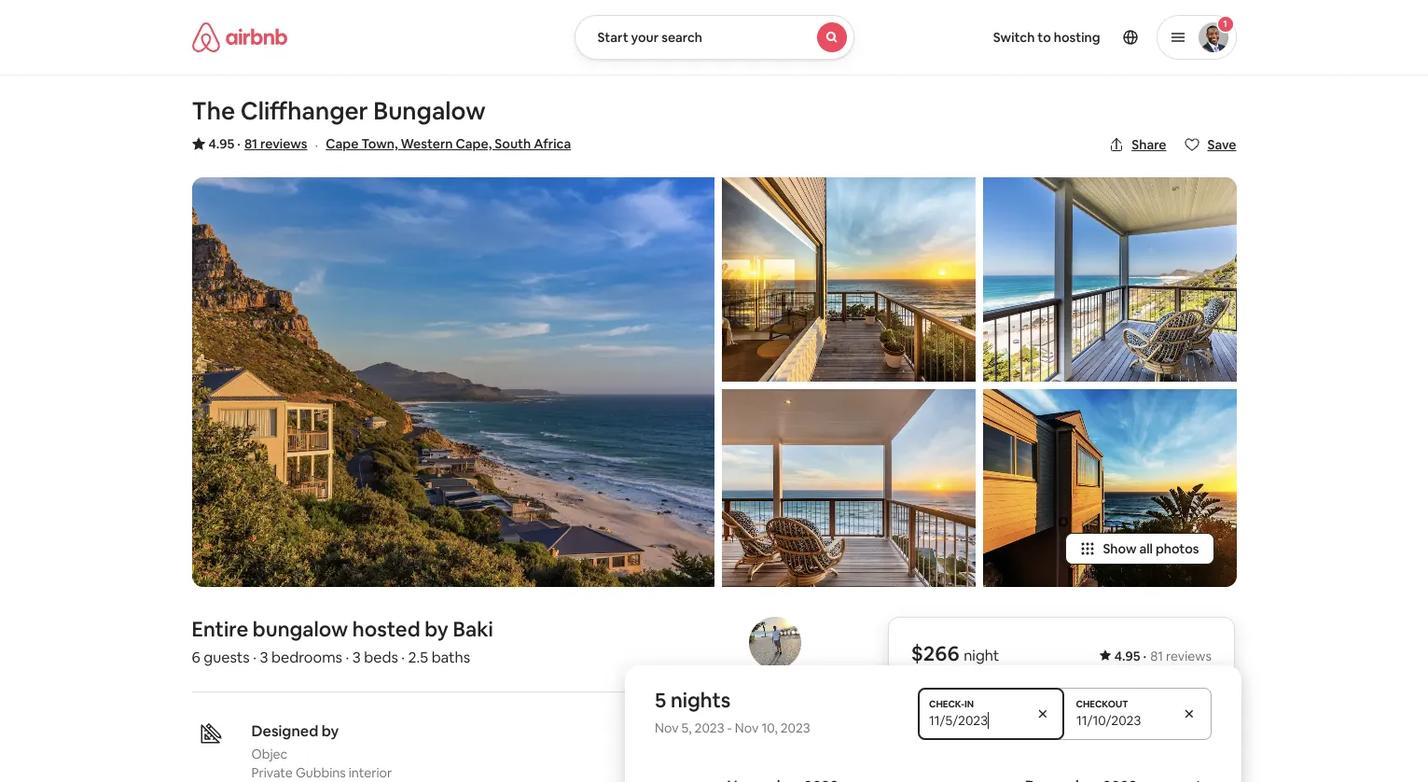 Task type: locate. For each thing, give the bounding box(es) containing it.
0 vertical spatial 4.95
[[209, 135, 235, 152]]

5 nights nov 5, 2023 - nov 10, 2023
[[656, 687, 811, 736]]

nov left 5,
[[656, 719, 679, 736]]

search
[[662, 29, 703, 46]]

2 2023 from the left
[[781, 719, 811, 736]]

· left cape at the top left of the page
[[315, 135, 319, 155]]

1 horizontal spatial 3
[[353, 648, 361, 667]]

0 horizontal spatial 2023
[[695, 719, 725, 736]]

1 vertical spatial 4.95
[[1116, 648, 1141, 664]]

guests
[[204, 648, 250, 667]]

6
[[192, 648, 200, 667]]

4.95 · 81 reviews
[[209, 135, 308, 152], [1116, 648, 1213, 664]]

entire
[[192, 616, 248, 642]]

show
[[1104, 540, 1137, 557]]

4.95 · 81 reviews up add date "text field"
[[1116, 648, 1213, 664]]

0 horizontal spatial 81
[[244, 135, 258, 152]]

11/10/2023
[[1074, 712, 1139, 729]]

· cape town, western cape, south africa
[[315, 135, 571, 155]]

cliffhanger
[[240, 95, 368, 127]]

cape town, western cape, south africa button
[[326, 133, 571, 155]]

designed
[[252, 721, 319, 741]]

1 horizontal spatial 4.95
[[1116, 648, 1141, 664]]

0 vertical spatial reviews
[[260, 135, 308, 152]]

beds
[[364, 648, 398, 667]]

hosted
[[353, 616, 421, 642]]

· up add date "text field"
[[1144, 648, 1148, 664]]

0 horizontal spatial 3
[[260, 648, 268, 667]]

Start your search search field
[[574, 15, 854, 60]]

10,
[[762, 719, 778, 736]]

start your search button
[[574, 15, 854, 60]]

3
[[260, 648, 268, 667], [353, 648, 361, 667]]

1 horizontal spatial 2023
[[781, 719, 811, 736]]

reviews
[[260, 135, 308, 152], [1167, 648, 1213, 664]]

reviews down cliffhanger
[[260, 135, 308, 152]]

4.95 · 81 reviews down the at the left top
[[209, 135, 308, 152]]

3 left beds
[[353, 648, 361, 667]]

· right guests
[[253, 648, 257, 667]]

interior
[[349, 764, 392, 781]]

cape,
[[456, 135, 492, 152]]

$266 night
[[912, 640, 1000, 666]]

share button
[[1102, 129, 1175, 161]]

1 horizontal spatial 4.95 · 81 reviews
[[1116, 648, 1213, 664]]

bungalow
[[373, 95, 486, 127]]

save button
[[1178, 129, 1245, 161]]

1
[[1224, 18, 1228, 30]]

nov right -
[[736, 719, 760, 736]]

objec
[[252, 745, 288, 762]]

·
[[237, 135, 241, 152], [315, 135, 319, 155], [253, 648, 257, 667], [346, 648, 349, 667], [402, 648, 405, 667], [1144, 648, 1148, 664]]

the cliffhanger bungalow image 4 image
[[983, 177, 1237, 382]]

0 vertical spatial 4.95 · 81 reviews
[[209, 135, 308, 152]]

81 down cliffhanger
[[244, 135, 258, 152]]

4.95
[[209, 135, 235, 152], [1116, 648, 1141, 664]]

1 horizontal spatial nov
[[736, 719, 760, 736]]

calendar application
[[626, 757, 1429, 782]]

1 nov from the left
[[656, 719, 679, 736]]

3 right guests
[[260, 648, 268, 667]]

4.95 down the at the left top
[[209, 135, 235, 152]]

the
[[192, 95, 235, 127]]

81 up add date "text field"
[[1151, 648, 1164, 664]]

1 horizontal spatial 81
[[1151, 648, 1164, 664]]

81
[[244, 135, 258, 152], [1151, 648, 1164, 664]]

learn more about the host, baki. image
[[749, 617, 802, 669], [749, 617, 802, 669]]

switch
[[994, 29, 1035, 46]]

1 vertical spatial 4.95 · 81 reviews
[[1116, 648, 1213, 664]]

0 horizontal spatial nov
[[656, 719, 679, 736]]

81 reviews button
[[244, 134, 308, 153]]

by baki
[[425, 616, 494, 642]]

by
[[322, 721, 339, 741]]

2023
[[695, 719, 725, 736], [781, 719, 811, 736]]

-
[[728, 719, 733, 736]]

switch to hosting link
[[983, 18, 1112, 57]]

2 nov from the left
[[736, 719, 760, 736]]

1 horizontal spatial reviews
[[1167, 648, 1213, 664]]

sunset at the cliffhanger!! image
[[722, 390, 976, 587]]

1 2023 from the left
[[695, 719, 725, 736]]

4.95 up add date "text field"
[[1116, 648, 1141, 664]]

1 3 from the left
[[260, 648, 268, 667]]

all
[[1140, 540, 1153, 557]]

0 horizontal spatial reviews
[[260, 135, 308, 152]]

2023 left -
[[695, 719, 725, 736]]

nov
[[656, 719, 679, 736], [736, 719, 760, 736]]

reviews up add date "text field"
[[1167, 648, 1213, 664]]

2023 right the 10,
[[781, 719, 811, 736]]

share
[[1132, 136, 1167, 153]]



Task type: describe. For each thing, give the bounding box(es) containing it.
nights
[[671, 687, 732, 713]]

facade of the house -lower terrace image
[[722, 177, 976, 382]]

your
[[631, 29, 659, 46]]

· left beds
[[346, 648, 349, 667]]

private
[[252, 764, 293, 781]]

night
[[965, 646, 1000, 665]]

2.5
[[408, 648, 429, 667]]

south
[[495, 135, 531, 152]]

hosting
[[1054, 29, 1101, 46]]

5
[[656, 687, 667, 713]]

to
[[1038, 29, 1052, 46]]

cape
[[326, 135, 359, 152]]

1 button
[[1157, 15, 1237, 60]]

2 3 from the left
[[353, 648, 361, 667]]

western
[[401, 135, 453, 152]]

show all photos
[[1104, 540, 1200, 557]]

11/5/2023
[[923, 712, 982, 729]]

0 vertical spatial 81
[[244, 135, 258, 152]]

switch to hosting
[[994, 29, 1101, 46]]

bungalow
[[253, 616, 348, 642]]

facade of the house and fynbos garden with sea views. image
[[192, 177, 714, 587]]

· left 2.5
[[402, 648, 405, 667]]

bedrooms
[[272, 648, 342, 667]]

save
[[1208, 136, 1237, 153]]

Add date text field
[[1077, 712, 1168, 729]]

show all photos button
[[1066, 533, 1215, 564]]

entire bungalow hosted by baki 6 guests · 3 bedrooms · 3 beds · 2.5 baths
[[192, 616, 494, 667]]

0 horizontal spatial 4.95
[[209, 135, 235, 152]]

1 vertical spatial 81
[[1151, 648, 1164, 664]]

start
[[598, 29, 629, 46]]

gubbins
[[296, 764, 346, 781]]

photos
[[1156, 540, 1200, 557]]

· left 81 reviews "button"
[[237, 135, 241, 152]]

the cliffhanger bungalow
[[192, 95, 486, 127]]

1 vertical spatial reviews
[[1167, 648, 1213, 664]]

baths
[[432, 648, 470, 667]]

profile element
[[877, 0, 1237, 75]]

the facade of the house and sunset image
[[983, 390, 1237, 587]]

MM/DD/YYYY text field
[[930, 712, 1021, 729]]

town,
[[362, 135, 398, 152]]

start your search
[[598, 29, 703, 46]]

$266
[[912, 640, 960, 666]]

0 horizontal spatial 4.95 · 81 reviews
[[209, 135, 308, 152]]

5,
[[682, 719, 692, 736]]

africa
[[534, 135, 571, 152]]

designed by objec private gubbins interior
[[252, 721, 392, 781]]



Task type: vqa. For each thing, say whether or not it's contained in the screenshot.
2023
yes



